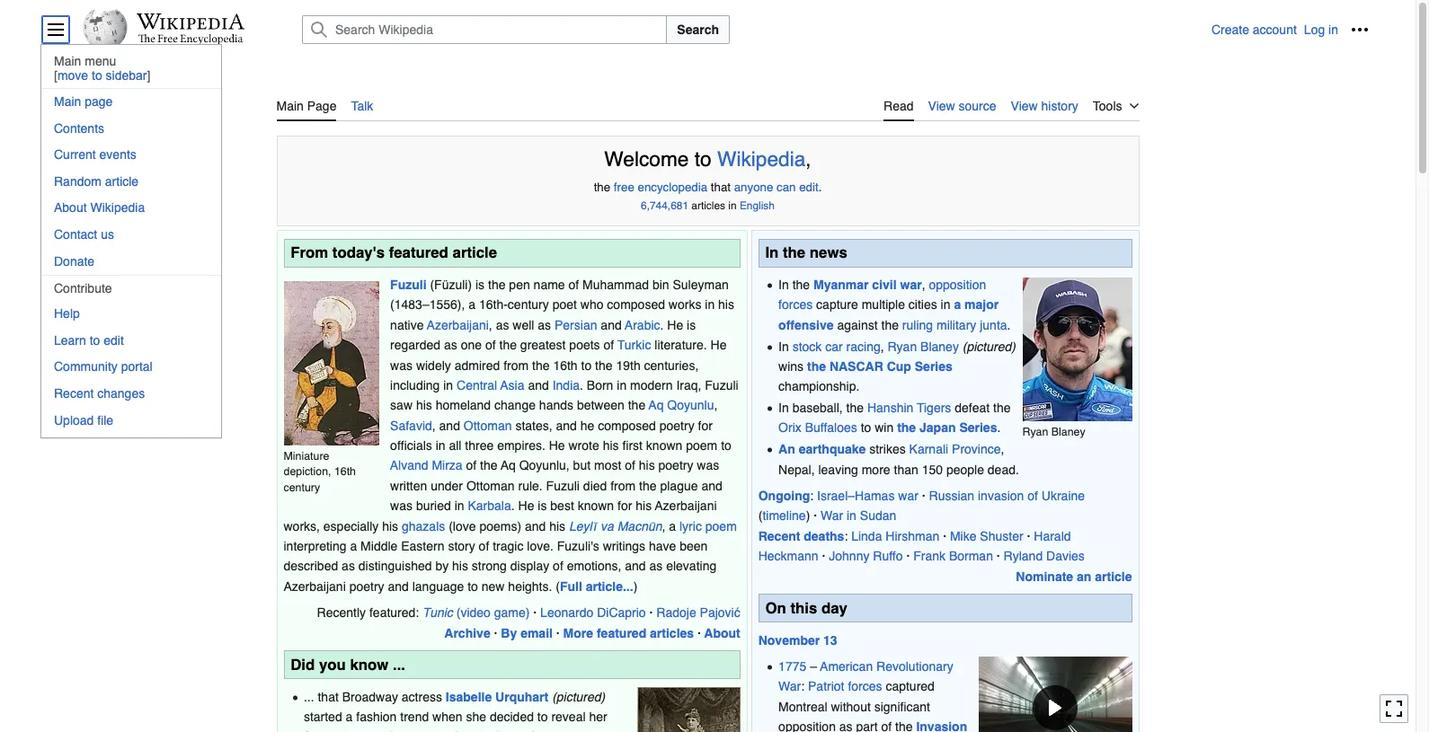 Task type: locate. For each thing, give the bounding box(es) containing it.
1 vertical spatial ryan
[[1023, 425, 1049, 439]]

about up contact at left
[[54, 201, 87, 215]]

0 vertical spatial recent
[[54, 387, 94, 401]]

composed up arabic
[[607, 298, 665, 312]]

füzuli
[[434, 278, 468, 292]]

1 vertical spatial articles
[[650, 627, 694, 641]]

he inside ". he is best known for his azerbaijani works, especially his"
[[518, 499, 535, 514]]

deaths
[[804, 530, 845, 544]]

aq inside the 'aq qoyunlu , safavid , and ottoman'
[[649, 399, 664, 413]]

full article... link
[[560, 580, 634, 594]]

century down depiction,
[[284, 481, 320, 494]]

0 vertical spatial poem
[[686, 439, 718, 453]]

) is the pen name of muhammad bin suleyman (1483–1556), a 16th-century poet who composed works in his native
[[390, 278, 735, 333]]

hands
[[539, 399, 574, 413]]

the up the 16th-
[[488, 278, 506, 292]]

his up macnūn
[[636, 499, 652, 514]]

articles down radoje
[[650, 627, 694, 641]]

he for . he is best known for his azerbaijani works, especially his
[[518, 499, 535, 514]]

in up (love
[[455, 499, 465, 514]]

, inside in stock car racing , ryan blaney (pictured) wins the nascar cup series championship. in baseball, the hanshin tigers defeat the orix buffaloes to win the japan series .
[[881, 340, 885, 354]]

ryan up ukraine
[[1023, 425, 1049, 439]]

recent for recent changes
[[54, 387, 94, 401]]

(pictured) up reveal
[[552, 690, 606, 705]]

the left news
[[783, 244, 806, 262]]

0 vertical spatial blaney
[[921, 340, 960, 354]]

main page link
[[277, 88, 337, 121]]

2 vertical spatial azerbaijani
[[284, 580, 346, 594]]

aq qoyunlu , safavid , and ottoman
[[390, 399, 718, 433]]

menu
[[85, 54, 116, 68]]

0 vertical spatial that
[[711, 181, 731, 195]]

poems)
[[480, 520, 522, 534]]

edit inside 'the free encyclopedia that anyone can edit . 6,744,681 articles in english'
[[800, 181, 819, 195]]

2 horizontal spatial azerbaijani
[[655, 499, 717, 514]]

the inside . born in modern iraq, fuzuli saw his homeland change hands between the
[[628, 399, 646, 413]]

view inside view source link
[[929, 99, 956, 113]]

0 vertical spatial series
[[915, 360, 953, 374]]

2 view from the left
[[1011, 99, 1038, 113]]

0 horizontal spatial )
[[468, 278, 472, 292]]

learn
[[54, 333, 86, 348]]

portal
[[121, 360, 153, 374]]

1 horizontal spatial about
[[705, 627, 741, 641]]

aq down modern
[[649, 399, 664, 413]]

on
[[339, 731, 353, 733]]

0 vertical spatial was
[[390, 358, 413, 373]]

fuzuli inside . born in modern iraq, fuzuli saw his homeland change hands between the
[[705, 379, 739, 393]]

1 horizontal spatial series
[[960, 421, 998, 436]]

0 vertical spatial composed
[[607, 298, 665, 312]]

1 vertical spatial known
[[578, 499, 614, 514]]

he down rule.
[[518, 499, 535, 514]]

1 vertical spatial 16th
[[334, 465, 356, 479]]

for inside states, and he composed poetry for officials in all three empires. he wrote his first known poem to alvand mirza
[[698, 419, 713, 433]]

1 vertical spatial series
[[960, 421, 998, 436]]

1775 –
[[779, 660, 821, 675]]

for for known
[[618, 499, 633, 514]]

view history
[[1011, 99, 1079, 113]]

recent inside main content
[[759, 530, 801, 544]]

in left the all
[[436, 439, 446, 453]]

contact us link
[[41, 222, 221, 247]]

is left best
[[538, 499, 547, 514]]

frank borman link
[[914, 550, 994, 564]]

a up on
[[346, 710, 353, 725]]

0 vertical spatial aq
[[649, 399, 664, 413]]

in up orix
[[779, 401, 789, 416]]

works
[[669, 298, 702, 312]]

1 vertical spatial azerbaijani
[[655, 499, 717, 514]]

figure
[[304, 731, 335, 733]]

his down including
[[416, 399, 432, 413]]

to inside ghazals (love poems) and his leylī va macnūn , a lyric poem interpreting a middle eastern story of tragic love. fuzuli's writings have been described as distinguished by his strong display of emotions, and as elevating azerbaijani poetry and language to new heights. (
[[468, 580, 478, 594]]

harald heckmann link
[[759, 530, 1072, 564]]

that right ...
[[318, 690, 339, 705]]

davies
[[1047, 550, 1085, 564]]

0 vertical spatial ryan
[[888, 340, 918, 354]]

0 horizontal spatial (
[[430, 278, 434, 292]]

and inside of the aq qoyunlu, but most of his poetry was written under ottoman rule. fuzuli died from the plague and was buried in
[[702, 479, 723, 494]]

to left "win"
[[861, 421, 872, 436]]

he
[[668, 318, 684, 333], [711, 338, 727, 353], [549, 439, 565, 453], [518, 499, 535, 514]]

ryan up "cup"
[[888, 340, 918, 354]]

and left he
[[556, 419, 577, 433]]

is inside . he is regarded as one of the greatest poets of
[[687, 318, 696, 333]]

ryan blaney in may 2023 image
[[1023, 278, 1133, 422]]

three
[[465, 439, 494, 453]]

0 vertical spatial (
[[430, 278, 434, 292]]

poetry up plague
[[659, 459, 694, 473]]

account
[[1254, 22, 1298, 37]]

in up ruling military junta "link"
[[941, 298, 951, 312]]

ottoman up three
[[464, 419, 512, 433]]

0 horizontal spatial from
[[504, 358, 529, 373]]

0 horizontal spatial blaney
[[921, 340, 960, 354]]

poetry
[[660, 419, 695, 433], [659, 459, 694, 473], [350, 580, 385, 594]]

azerbaijani up one
[[427, 318, 489, 333]]

recently featured:
[[317, 606, 423, 621]]

to inside in stock car racing , ryan blaney (pictured) wins the nascar cup series championship. in baseball, the hanshin tigers defeat the orix buffaloes to win the japan series .
[[861, 421, 872, 436]]

0 horizontal spatial by
[[391, 731, 404, 733]]

aq inside of the aq qoyunlu, but most of his poetry was written under ottoman rule. fuzuli died from the plague and was buried in
[[501, 459, 516, 473]]

1 horizontal spatial opposition
[[929, 278, 987, 292]]

current events
[[54, 148, 137, 162]]

johnny ruffo
[[829, 550, 903, 564]]

history
[[1042, 99, 1079, 113]]

0 horizontal spatial forces
[[779, 298, 813, 312]]

aq down empires.
[[501, 459, 516, 473]]

karbala link
[[468, 499, 512, 514]]

0 horizontal spatial is
[[476, 278, 485, 292]]

as inside . he is regarded as one of the greatest poets of
[[444, 338, 458, 353]]

0 horizontal spatial century
[[284, 481, 320, 494]]

main for main page
[[54, 94, 81, 109]]

1 vertical spatial century
[[284, 481, 320, 494]]

1 vertical spatial edit
[[104, 333, 124, 348]]

log in and more options image
[[1352, 21, 1370, 39]]

poetry inside of the aq qoyunlu, but most of his poetry was written under ottoman rule. fuzuli died from the plague and was buried in
[[659, 459, 694, 473]]

0 vertical spatial from
[[504, 358, 529, 373]]

in inside 'the free encyclopedia that anyone can edit . 6,744,681 articles in english'
[[729, 199, 737, 212]]

1 vertical spatial is
[[687, 318, 696, 333]]

0 horizontal spatial (pictured)
[[552, 690, 606, 705]]

in down the widely
[[444, 379, 453, 393]]

a inside ) is the pen name of muhammad bin suleyman (1483–1556), a 16th-century poet who composed works in his native
[[469, 298, 476, 312]]

1 vertical spatial ottoman
[[467, 479, 515, 494]]

featured down dicaprio
[[597, 627, 647, 641]]

poetry down the aq qoyunlu link
[[660, 419, 695, 433]]

recent deaths link
[[759, 530, 845, 544]]

in down english
[[766, 244, 779, 262]]

0 vertical spatial wikipedia
[[718, 148, 806, 171]]

he inside . he is regarded as one of the greatest poets of
[[668, 318, 684, 333]]

)
[[468, 278, 472, 292], [634, 580, 638, 594]]

admired
[[455, 358, 500, 373]]

ruling
[[903, 318, 934, 333]]

1 horizontal spatial from
[[611, 479, 636, 494]]

fuzuli up best
[[546, 479, 580, 494]]

view for view source
[[929, 99, 956, 113]]

2 horizontal spatial fuzuli
[[705, 379, 739, 393]]

forces
[[779, 298, 813, 312], [848, 680, 883, 695]]

miniature depiction, 16th century image
[[284, 281, 379, 446]]

war in sudan
[[821, 509, 897, 524]]

without
[[831, 700, 871, 715]]

recent
[[54, 387, 94, 401], [759, 530, 801, 544]]

about
[[54, 201, 87, 215], [705, 627, 741, 641]]

of down love.
[[553, 560, 564, 574]]

name
[[534, 278, 565, 292]]

in the news
[[766, 244, 848, 262]]

tragic
[[493, 540, 524, 554]]

1 horizontal spatial by
[[436, 560, 449, 574]]

about inside main content
[[705, 627, 741, 641]]

from up central asia and india
[[504, 358, 529, 373]]

( up (1483–1556),
[[430, 278, 434, 292]]

view inside view history link
[[1011, 99, 1038, 113]]

1 horizontal spatial is
[[538, 499, 547, 514]]

1 horizontal spatial view
[[1011, 99, 1038, 113]]

fuzuli up (1483–1556),
[[390, 278, 427, 292]]

myanmar
[[814, 278, 869, 292]]

) up "azerbaijani" link in the left of the page
[[468, 278, 472, 292]]

is inside ". he is best known for his azerbaijani works, especially his"
[[538, 499, 547, 514]]

officials
[[390, 439, 432, 453]]

distinguished
[[359, 560, 432, 574]]

he up "qoyunlu,"
[[549, 439, 565, 453]]

1 horizontal spatial for
[[698, 419, 713, 433]]

alvand mirza link
[[390, 459, 463, 473]]

edit right can
[[800, 181, 819, 195]]

and down who at the top left
[[601, 318, 622, 333]]

1 horizontal spatial blaney
[[1052, 425, 1086, 439]]

articles inside 'the free encyclopedia that anyone can edit . 6,744,681 articles in english'
[[692, 199, 726, 212]]

capture multiple cities in
[[813, 298, 955, 312]]

main down move
[[54, 94, 81, 109]]

for
[[698, 419, 713, 433], [618, 499, 633, 514]]

blaney up ukraine
[[1052, 425, 1086, 439]]

1 horizontal spatial article
[[453, 244, 497, 262]]

2 vertical spatial fuzuli
[[546, 479, 580, 494]]

change
[[495, 399, 536, 413]]

) up dicaprio
[[634, 580, 638, 594]]

of inside russian invasion of ukraine timeline
[[1028, 489, 1039, 504]]

known down 'died'
[[578, 499, 614, 514]]

move to sidebar button
[[54, 68, 151, 83]]

1 vertical spatial from
[[611, 479, 636, 494]]

depiction,
[[284, 465, 331, 479]]

1 vertical spatial wikipedia
[[90, 201, 145, 215]]

0 vertical spatial article
[[105, 174, 139, 189]]

0 horizontal spatial known
[[578, 499, 614, 514]]

a left the 16th-
[[469, 298, 476, 312]]

: down nepal,
[[811, 489, 814, 504]]

in for in the news
[[766, 244, 779, 262]]

. right can
[[819, 181, 822, 195]]

1 view from the left
[[929, 99, 956, 113]]

in
[[766, 244, 779, 262], [779, 278, 789, 292], [779, 340, 789, 354], [779, 401, 789, 416]]

. up poems)
[[512, 499, 515, 514]]

shuster
[[981, 530, 1024, 544]]

of right poets at the top
[[604, 338, 614, 353]]

the free encyclopedia image
[[138, 34, 243, 46]]

his up most
[[603, 439, 619, 453]]

about wikipedia link
[[41, 195, 221, 221]]

for down qoyunlu
[[698, 419, 713, 433]]

is for azerbaijani
[[538, 499, 547, 514]]

: up montreal
[[802, 680, 805, 695]]

0 horizontal spatial aq
[[501, 459, 516, 473]]

qoyunlu
[[668, 399, 715, 413]]

the down greatest
[[532, 358, 550, 373]]

is inside ) is the pen name of muhammad bin suleyman (1483–1556), a 16th-century poet who composed works in his native
[[476, 278, 485, 292]]

0 horizontal spatial 16th
[[334, 465, 356, 479]]

as left one
[[444, 338, 458, 353]]

mirza
[[432, 459, 463, 473]]

1 vertical spatial featured
[[597, 627, 647, 641]]

recent up upload
[[54, 387, 94, 401]]

series down ryan blaney link
[[915, 360, 953, 374]]

0 vertical spatial war
[[901, 278, 922, 292]]

16th-
[[479, 298, 508, 312]]

wikipedia up anyone
[[718, 148, 806, 171]]

poem inside ghazals (love poems) and his leylī va macnūn , a lyric poem interpreting a middle eastern story of tragic love. fuzuli's writings have been described as distinguished by his strong display of emotions, and as elevating azerbaijani poetry and language to new heights. (
[[706, 520, 737, 534]]

0 vertical spatial :
[[811, 489, 814, 504]]

of right one
[[486, 338, 496, 353]]

to down poets at the top
[[581, 358, 592, 373]]

0 vertical spatial edit
[[800, 181, 819, 195]]

1 horizontal spatial recent
[[759, 530, 801, 544]]

her
[[589, 710, 608, 725]]

the down well
[[500, 338, 517, 353]]

main content containing welcome to
[[269, 81, 1147, 733]]

iraq,
[[677, 379, 702, 393]]

earthquake
[[799, 443, 866, 457]]

safavid link
[[390, 419, 432, 433]]

described
[[284, 560, 338, 574]]

as down have
[[650, 560, 663, 574]]

asia
[[501, 379, 525, 393]]

1 vertical spatial for
[[618, 499, 633, 514]]

1 horizontal spatial 16th
[[553, 358, 578, 373]]

1 vertical spatial )
[[634, 580, 638, 594]]

1 vertical spatial war
[[779, 680, 802, 695]]

poetry up recently featured:
[[350, 580, 385, 594]]

native
[[390, 318, 424, 333]]

more featured articles link
[[564, 627, 694, 641]]

(
[[430, 278, 434, 292], [556, 580, 560, 594]]

16th inside miniature depiction, 16th century
[[334, 465, 356, 479]]

that inside 'the free encyclopedia that anyone can edit . 6,744,681 articles in english'
[[711, 181, 731, 195]]

that down welcome to wikipedia ,
[[711, 181, 731, 195]]

0 horizontal spatial wikipedia
[[90, 201, 145, 215]]

0 horizontal spatial about
[[54, 201, 87, 215]]

view left history
[[1011, 99, 1038, 113]]

for inside ". he is best known for his azerbaijani works, especially his"
[[618, 499, 633, 514]]

in left "english" link
[[729, 199, 737, 212]]

century inside miniature depiction, 16th century
[[284, 481, 320, 494]]

a major offensive link
[[779, 298, 999, 333]]

1 vertical spatial fuzuli
[[705, 379, 739, 393]]

featured:
[[370, 606, 419, 621]]

of up strong
[[479, 540, 490, 554]]

greatest
[[521, 338, 566, 353]]

his inside . born in modern iraq, fuzuli saw his homeland change hands between the
[[416, 399, 432, 413]]

2 vertical spatial :
[[802, 680, 805, 695]]

plague
[[661, 479, 698, 494]]

donate
[[54, 254, 95, 269]]

a up military
[[955, 298, 962, 312]]

0 horizontal spatial :
[[802, 680, 805, 695]]

arabic link
[[625, 318, 661, 333]]

works,
[[284, 520, 320, 534]]

the inside 'the free encyclopedia that anyone can edit . 6,744,681 articles in english'
[[594, 181, 611, 195]]

file
[[97, 413, 113, 428]]

main content
[[269, 81, 1147, 733]]

1 vertical spatial (pictured)
[[552, 690, 606, 705]]

1 vertical spatial poem
[[706, 520, 737, 534]]

1 vertical spatial poetry
[[659, 459, 694, 473]]

0 vertical spatial 16th
[[553, 358, 578, 373]]

main inside main menu move to sidebar
[[54, 54, 81, 68]]

to right learn
[[90, 333, 100, 348]]

2 horizontal spatial is
[[687, 318, 696, 333]]

of right the "part"
[[882, 721, 892, 733]]

he right the literature.
[[711, 338, 727, 353]]

19th
[[616, 358, 641, 373]]

(pictured) down junta
[[963, 340, 1016, 354]]

0 horizontal spatial war
[[779, 680, 802, 695]]

1 vertical spatial :
[[845, 530, 848, 544]]

. inside 'the free encyclopedia that anyone can edit . 6,744,681 articles in english'
[[819, 181, 822, 195]]

: up johnny
[[845, 530, 848, 544]]

1 horizontal spatial featured
[[597, 627, 647, 641]]

about down pajović
[[705, 627, 741, 641]]

orix
[[779, 421, 802, 436]]

2 vertical spatial poetry
[[350, 580, 385, 594]]

azerbaijani down described
[[284, 580, 346, 594]]

. inside . born in modern iraq, fuzuli saw his homeland change hands between the
[[580, 379, 584, 393]]

articles
[[692, 199, 726, 212], [650, 627, 694, 641]]

0 vertical spatial poetry
[[660, 419, 695, 433]]

main left page
[[277, 99, 304, 113]]

poetry inside ghazals (love poems) and his leylī va macnūn , a lyric poem interpreting a middle eastern story of tragic love. fuzuli's writings have been described as distinguished by his strong display of emotions, and as elevating azerbaijani poetry and language to new heights. (
[[350, 580, 385, 594]]

) inside ) is the pen name of muhammad bin suleyman (1483–1556), a 16th-century poet who composed works in his native
[[468, 278, 472, 292]]

1 horizontal spatial (pictured)
[[963, 340, 1016, 354]]

of down first
[[625, 459, 636, 473]]

1 horizontal spatial known
[[646, 439, 683, 453]]

article down the events
[[105, 174, 139, 189]]

0 vertical spatial for
[[698, 419, 713, 433]]

he up the literature.
[[668, 318, 684, 333]]

azerbaijani up lyric
[[655, 499, 717, 514]]

that inside ... that  broadway actress isabelle urquhart (pictured) started a fashion trend when she decided to reveal her figure on stage by not wearing
[[318, 690, 339, 705]]

Search Wikipedia search field
[[302, 15, 668, 44]]

0 vertical spatial known
[[646, 439, 683, 453]]

0 vertical spatial about
[[54, 201, 87, 215]]

and down writings
[[625, 560, 646, 574]]

captured montreal without significant opposition as part of the
[[779, 680, 935, 733]]

is up the 16th-
[[476, 278, 485, 292]]

blaney inside in stock car racing , ryan blaney (pictured) wins the nascar cup series championship. in baseball, the hanshin tigers defeat the orix buffaloes to win the japan series .
[[921, 340, 960, 354]]

1 vertical spatial article
[[453, 244, 497, 262]]

2 vertical spatial is
[[538, 499, 547, 514]]

1 vertical spatial forces
[[848, 680, 883, 695]]

he inside 'literature. he was widely admired from the 16th to the 19th centuries, including in'
[[711, 338, 727, 353]]

composed inside states, and he composed poetry for officials in all three empires. he wrote his first known poem to alvand mirza
[[598, 419, 656, 433]]

in down suleyman
[[705, 298, 715, 312]]

personal tools navigation
[[1212, 15, 1375, 44]]

edit
[[800, 181, 819, 195], [104, 333, 124, 348]]

1 vertical spatial aq
[[501, 459, 516, 473]]

0 vertical spatial featured
[[389, 244, 449, 262]]

featured up fuzuli link
[[389, 244, 449, 262]]

in down 19th
[[617, 379, 627, 393]]

1 vertical spatial recent
[[759, 530, 801, 544]]

0 vertical spatial (pictured)
[[963, 340, 1016, 354]]

0 horizontal spatial for
[[618, 499, 633, 514]]

contribute
[[54, 282, 112, 296]]

war up cities
[[901, 278, 922, 292]]

0 horizontal spatial series
[[915, 360, 953, 374]]

patriot
[[809, 680, 845, 695]]

miniature depiction, 16th century
[[284, 450, 356, 494]]

the japan series link
[[898, 421, 998, 436]]

1 vertical spatial war
[[899, 489, 919, 504]]

poem right lyric
[[706, 520, 737, 534]]

opposition down montreal
[[779, 721, 836, 733]]

, inside , nepal, leaving more than 150 people dead.
[[1001, 443, 1005, 457]]

is down works
[[687, 318, 696, 333]]

1 vertical spatial by
[[391, 731, 404, 733]]

opposition inside "captured montreal without significant opposition as part of the"
[[779, 721, 836, 733]]

(pictured) inside in stock car racing , ryan blaney (pictured) wins the nascar cup series championship. in baseball, the hanshin tigers defeat the orix buffaloes to win the japan series .
[[963, 340, 1016, 354]]

most
[[594, 459, 622, 473]]

1 horizontal spatial (
[[556, 580, 560, 594]]

ottoman inside the 'aq qoyunlu , safavid , and ottoman'
[[464, 419, 512, 433]]

1 horizontal spatial wikipedia
[[718, 148, 806, 171]]

but
[[573, 459, 591, 473]]

main left menu
[[54, 54, 81, 68]]

in up wins
[[779, 340, 789, 354]]

to left reveal
[[538, 710, 548, 725]]

as inside "captured montreal without significant opposition as part of the"
[[840, 721, 853, 733]]

the inside "captured montreal without significant opposition as part of the"
[[896, 721, 913, 733]]

for up leylī va macnūn link at the bottom left
[[618, 499, 633, 514]]

. he is regarded as one of the greatest poets of
[[390, 318, 696, 353]]

the left free link
[[594, 181, 611, 195]]

13
[[824, 634, 838, 648]]

to left new
[[468, 580, 478, 594]]



Task type: describe. For each thing, give the bounding box(es) containing it.
was inside 'literature. he was widely admired from the 16th to the 19th centuries, including in'
[[390, 358, 413, 373]]

the up born
[[595, 358, 613, 373]]

widely
[[416, 358, 451, 373]]

ottoman inside of the aq qoyunlu, but most of his poetry was written under ottoman rule. fuzuli died from the plague and was buried in
[[467, 479, 515, 494]]

about wikipedia
[[54, 201, 145, 215]]

fashion
[[356, 710, 397, 725]]

pen
[[509, 278, 530, 292]]

community
[[54, 360, 118, 374]]

main for main page
[[277, 99, 304, 113]]

his inside ) is the pen name of muhammad bin suleyman (1483–1556), a 16th-century poet who composed works in his native
[[719, 298, 735, 312]]

nepal,
[[779, 463, 815, 477]]

leylī
[[569, 520, 597, 534]]

reveal
[[552, 710, 586, 725]]

of inside "captured montreal without significant opposition as part of the"
[[882, 721, 892, 733]]

best
[[551, 499, 574, 514]]

modern
[[630, 379, 673, 393]]

wikipedia image
[[137, 13, 245, 30]]

azerbaijani inside ghazals (love poems) and his leylī va macnūn , a lyric poem interpreting a middle eastern story of tragic love. fuzuli's writings have been described as distinguished by his strong display of emotions, and as elevating azerbaijani poetry and language to new heights. (
[[284, 580, 346, 594]]

who
[[581, 298, 604, 312]]

opposition inside opposition forces
[[929, 278, 987, 292]]

of inside ) is the pen name of muhammad bin suleyman (1483–1556), a 16th-century poet who composed works in his native
[[569, 278, 579, 292]]

composed inside ) is the pen name of muhammad bin suleyman (1483–1556), a 16th-century poet who composed works in his native
[[607, 298, 665, 312]]

safavid
[[390, 419, 432, 433]]

from inside 'literature. he was widely admired from the 16th to the 19th centuries, including in'
[[504, 358, 529, 373]]

1 horizontal spatial )
[[634, 580, 638, 594]]

(pictured) inside ... that  broadway actress isabelle urquhart (pictured) started a fashion trend when she decided to reveal her figure on stage by not wearing
[[552, 690, 606, 705]]

by inside ghazals (love poems) and his leylī va macnūn , a lyric poem interpreting a middle eastern story of tragic love. fuzuli's writings have been described as distinguished by his strong display of emotions, and as elevating azerbaijani poetry and language to new heights. (
[[436, 560, 449, 574]]

the left plague
[[640, 479, 657, 494]]

a left lyric
[[669, 520, 676, 534]]

about for about wikipedia
[[54, 201, 87, 215]]

capture
[[817, 298, 859, 312]]

he inside states, and he composed poetry for officials in all three empires. he wrote his first known poem to alvand mirza
[[549, 439, 565, 453]]

the down three
[[480, 459, 498, 473]]

wikipedia inside main content
[[718, 148, 806, 171]]

when
[[433, 710, 463, 725]]

his down story
[[452, 560, 469, 574]]

ryan inside in stock car racing , ryan blaney (pictured) wins the nascar cup series championship. in baseball, the hanshin tigers defeat the orix buffaloes to win the japan series .
[[888, 340, 918, 354]]

ghazals
[[402, 520, 445, 534]]

in inside states, and he composed poetry for officials in all three empires. he wrote his first known poem to alvand mirza
[[436, 439, 446, 453]]

karbala
[[468, 499, 512, 514]]

and inside states, and he composed poetry for officials in all three empires. he wrote his first known poem to alvand mirza
[[556, 419, 577, 433]]

against the ruling military junta .
[[834, 318, 1011, 333]]

2 vertical spatial was
[[390, 499, 413, 514]]

ruling military junta link
[[903, 318, 1008, 333]]

1 horizontal spatial ryan
[[1023, 425, 1049, 439]]

about for about link
[[705, 627, 741, 641]]

main for main menu move to sidebar
[[54, 54, 81, 68]]

well
[[513, 318, 535, 333]]

ghazals (love poems) and his leylī va macnūn , a lyric poem interpreting a middle eastern story of tragic love. fuzuli's writings have been described as distinguished by his strong display of emotions, and as elevating azerbaijani poetry and language to new heights. (
[[284, 520, 737, 594]]

isabelle urquhart, c. 1892 image
[[637, 688, 741, 733]]

the right the defeat
[[994, 401, 1011, 416]]

the up 'championship.'
[[808, 360, 827, 374]]

menu image
[[47, 21, 65, 39]]

muhammad
[[583, 278, 649, 292]]

play video image
[[1033, 686, 1078, 731]]

, inside ghazals (love poems) and his leylī va macnūn , a lyric poem interpreting a middle eastern story of tragic love. fuzuli's writings have been described as distinguished by his strong display of emotions, and as elevating azerbaijani poetry and language to new heights. (
[[662, 520, 666, 534]]

help link
[[41, 301, 221, 327]]

. born in modern iraq, fuzuli saw his homeland change hands between the
[[390, 379, 739, 413]]

the down the in the news
[[793, 278, 810, 292]]

1 horizontal spatial forces
[[848, 680, 883, 695]]

a inside the a major offensive
[[955, 298, 962, 312]]

as left well
[[496, 318, 509, 333]]

literature.
[[655, 338, 707, 353]]

cities
[[909, 298, 938, 312]]

azerbaijani inside ". he is best known for his azerbaijani works, especially his"
[[655, 499, 717, 514]]

poet
[[553, 298, 577, 312]]

to inside states, and he composed poetry for officials in all three empires. he wrote his first known poem to alvand mirza
[[721, 439, 732, 453]]

elevating
[[667, 560, 717, 574]]

log
[[1305, 22, 1326, 37]]

a inside ... that  broadway actress isabelle urquhart (pictured) started a fashion trend when she decided to reveal her figure on stage by not wearing
[[346, 710, 353, 725]]

she
[[466, 710, 487, 725]]

us
[[101, 228, 114, 242]]

1 vertical spatial was
[[697, 459, 720, 473]]

ongoing
[[759, 489, 811, 504]]

and down distinguished at the bottom left
[[388, 580, 409, 594]]

timeline
[[763, 509, 806, 524]]

ryland davies
[[1004, 550, 1085, 564]]

actress
[[402, 690, 442, 705]]

strikes
[[870, 443, 906, 457]]

he for literature. he was widely admired from the 16th to the 19th centuries, including in
[[711, 338, 727, 353]]

more
[[862, 463, 891, 477]]

wins
[[779, 360, 804, 374]]

1 horizontal spatial azerbaijani
[[427, 318, 489, 333]]

poem inside states, and he composed poetry for officials in all three empires. he wrote his first known poem to alvand mirza
[[686, 439, 718, 453]]

baseball,
[[793, 401, 843, 416]]

and inside the 'aq qoyunlu , safavid , and ottoman'
[[439, 419, 460, 433]]

and right asia
[[528, 379, 549, 393]]

contact us
[[54, 228, 114, 242]]

email
[[521, 627, 553, 641]]

in inside . born in modern iraq, fuzuli saw his homeland change hands between the
[[617, 379, 627, 393]]

display
[[511, 560, 550, 574]]

harald heckmann
[[759, 530, 1072, 564]]

war inside american revolutionary war
[[779, 680, 802, 695]]

military
[[937, 318, 977, 333]]

wikipedia link
[[718, 148, 806, 171]]

( inside ghazals (love poems) and his leylī va macnūn , a lyric poem interpreting a middle eastern story of tragic love. fuzuli's writings have been described as distinguished by his strong display of emotions, and as elevating azerbaijani poetry and language to new heights. (
[[556, 580, 560, 594]]

news
[[810, 244, 848, 262]]

to inside 'literature. he was widely admired from the 16th to the 19th centuries, including in'
[[581, 358, 592, 373]]

in stock car racing , ryan blaney (pictured) wins the nascar cup series championship. in baseball, the hanshin tigers defeat the orix buffaloes to win the japan series .
[[779, 340, 1016, 436]]

pajović
[[700, 606, 741, 621]]

captured
[[886, 680, 935, 695]]

recent for recent deaths :
[[759, 530, 801, 544]]

in inside of the aq qoyunlu, but most of his poetry was written under ottoman rule. fuzuli died from the plague and was buried in
[[455, 499, 465, 514]]

first
[[623, 439, 643, 453]]

central
[[457, 379, 498, 393]]

0 vertical spatial war
[[821, 509, 844, 524]]

fullscreen image
[[1386, 701, 1404, 719]]

1 horizontal spatial :
[[811, 489, 814, 504]]

by inside ... that  broadway actress isabelle urquhart (pictured) started a fashion trend when she decided to reveal her figure on stage by not wearing
[[391, 731, 404, 733]]

fuzuli inside of the aq qoyunlu, but most of his poetry was written under ottoman rule. fuzuli died from the plague and was buried in
[[546, 479, 580, 494]]

and up love.
[[525, 520, 546, 534]]

poetry inside states, and he composed poetry for officials in all three empires. he wrote his first known poem to alvand mirza
[[660, 419, 695, 433]]

in inside ) is the pen name of muhammad bin suleyman (1483–1556), a 16th-century poet who composed works in his native
[[705, 298, 715, 312]]

tunic
[[423, 606, 453, 621]]

to up 'the free encyclopedia that anyone can edit . 6,744,681 articles in english'
[[695, 148, 712, 171]]

persian
[[555, 318, 598, 333]]

0 horizontal spatial featured
[[389, 244, 449, 262]]

. inside ". he is best known for his azerbaijani works, especially his"
[[512, 499, 515, 514]]

known inside ". he is best known for his azerbaijani works, especially his"
[[578, 499, 614, 514]]

known inside states, and he composed poetry for officials in all three empires. he wrote his first known poem to alvand mirza
[[646, 439, 683, 453]]

about link
[[705, 627, 741, 641]]

his inside of the aq qoyunlu, but most of his poetry was written under ottoman rule. fuzuli died from the plague and was buried in
[[639, 459, 655, 473]]

. inside . he is regarded as one of the greatest poets of
[[661, 318, 664, 333]]

in inside personal tools navigation
[[1329, 22, 1339, 37]]

nominate an article
[[1017, 570, 1133, 584]]

0 horizontal spatial edit
[[104, 333, 124, 348]]

16th inside 'literature. he was widely admired from the 16th to the 19th centuries, including in'
[[553, 358, 578, 373]]

wearing
[[428, 731, 473, 733]]

0 vertical spatial fuzuli
[[390, 278, 427, 292]]

his up middle
[[382, 520, 399, 534]]

montreal
[[779, 700, 828, 715]]

the inside . he is regarded as one of the greatest poets of
[[500, 338, 517, 353]]

Search search field
[[281, 15, 1212, 44]]

6,744,681 link
[[641, 199, 689, 212]]

lyric
[[680, 520, 702, 534]]

2 horizontal spatial :
[[845, 530, 848, 544]]

israel–hamas
[[818, 489, 895, 504]]

to inside ... that  broadway actress isabelle urquhart (pictured) started a fashion trend when she decided to reveal her figure on stage by not wearing
[[538, 710, 548, 725]]

leonardo dicaprio
[[541, 606, 646, 621]]

archive
[[445, 627, 491, 641]]

win
[[875, 421, 894, 436]]

for for poetry
[[698, 419, 713, 433]]

as right described
[[342, 560, 355, 574]]

india link
[[553, 379, 580, 393]]

of down three
[[466, 459, 477, 473]]

persian link
[[555, 318, 598, 333]]

cup
[[887, 360, 912, 374]]

dead.
[[988, 463, 1020, 477]]

province
[[952, 443, 1001, 457]]

borman
[[950, 550, 994, 564]]

sidebar
[[106, 68, 147, 83]]

as up greatest
[[538, 318, 551, 333]]

his inside states, and he composed poetry for officials in all three empires. he wrote his first known poem to alvand mirza
[[603, 439, 619, 453]]

events
[[99, 148, 137, 162]]

. right military
[[1008, 318, 1011, 333]]

in down israel–hamas on the bottom right of the page
[[847, 509, 857, 524]]

alvand
[[390, 459, 429, 473]]

2 vertical spatial article
[[1096, 570, 1133, 584]]

ongoing :
[[759, 489, 818, 504]]

forces inside opposition forces
[[779, 298, 813, 312]]

russian
[[930, 489, 975, 504]]

century inside ) is the pen name of muhammad bin suleyman (1483–1556), a 16th-century poet who composed works in his native
[[508, 298, 549, 312]]

the down capture multiple cities in
[[882, 318, 899, 333]]

from inside of the aq qoyunlu, but most of his poetry was written under ottoman rule. fuzuli died from the plague and was buried in
[[611, 479, 636, 494]]

to inside main menu move to sidebar
[[92, 68, 102, 83]]

current events link
[[41, 142, 221, 167]]

defeat
[[955, 401, 990, 416]]

main page
[[54, 94, 113, 109]]

in inside 'literature. he was widely admired from the 16th to the 19th centuries, including in'
[[444, 379, 453, 393]]

especially
[[324, 520, 379, 534]]

0 horizontal spatial article
[[105, 174, 139, 189]]

american
[[821, 660, 873, 675]]

the down hanshin tigers link on the right bottom of the page
[[898, 421, 917, 436]]

the up buffaloes at the bottom of page
[[847, 401, 864, 416]]

in for in stock car racing , ryan blaney (pictured) wins the nascar cup series championship. in baseball, the hanshin tigers defeat the orix buffaloes to win the japan series .
[[779, 340, 789, 354]]

a down especially
[[350, 540, 357, 554]]

recent changes link
[[41, 381, 221, 406]]

aq qoyunlu link
[[649, 399, 715, 413]]

isabelle urquhart link
[[446, 690, 549, 705]]

new
[[482, 580, 505, 594]]

. inside in stock car racing , ryan blaney (pictured) wins the nascar cup series championship. in baseball, the hanshin tigers defeat the orix buffaloes to win the japan series .
[[998, 421, 1001, 436]]

he for . he is regarded as one of the greatest poets of
[[668, 318, 684, 333]]

on this day
[[766, 600, 848, 618]]

... that  broadway actress isabelle urquhart (pictured) started a fashion trend when she decided to reveal her figure on stage by not wearing
[[304, 690, 608, 733]]

the inside ) is the pen name of muhammad bin suleyman (1483–1556), a 16th-century poet who composed works in his native
[[488, 278, 506, 292]]

harald
[[1035, 530, 1072, 544]]

trend
[[400, 710, 429, 725]]

an earthquake strikes karnali province
[[779, 443, 1001, 457]]

view for view history
[[1011, 99, 1038, 113]]

is for the
[[687, 318, 696, 333]]

opposition forces
[[779, 278, 987, 312]]

his down best
[[550, 520, 566, 534]]

upload file
[[54, 413, 113, 428]]

main page
[[277, 99, 337, 113]]

welcome
[[605, 148, 689, 171]]

in for in the myanmar civil war ,
[[779, 278, 789, 292]]

multiple
[[862, 298, 906, 312]]



Task type: vqa. For each thing, say whether or not it's contained in the screenshot.
the left "that"
yes



